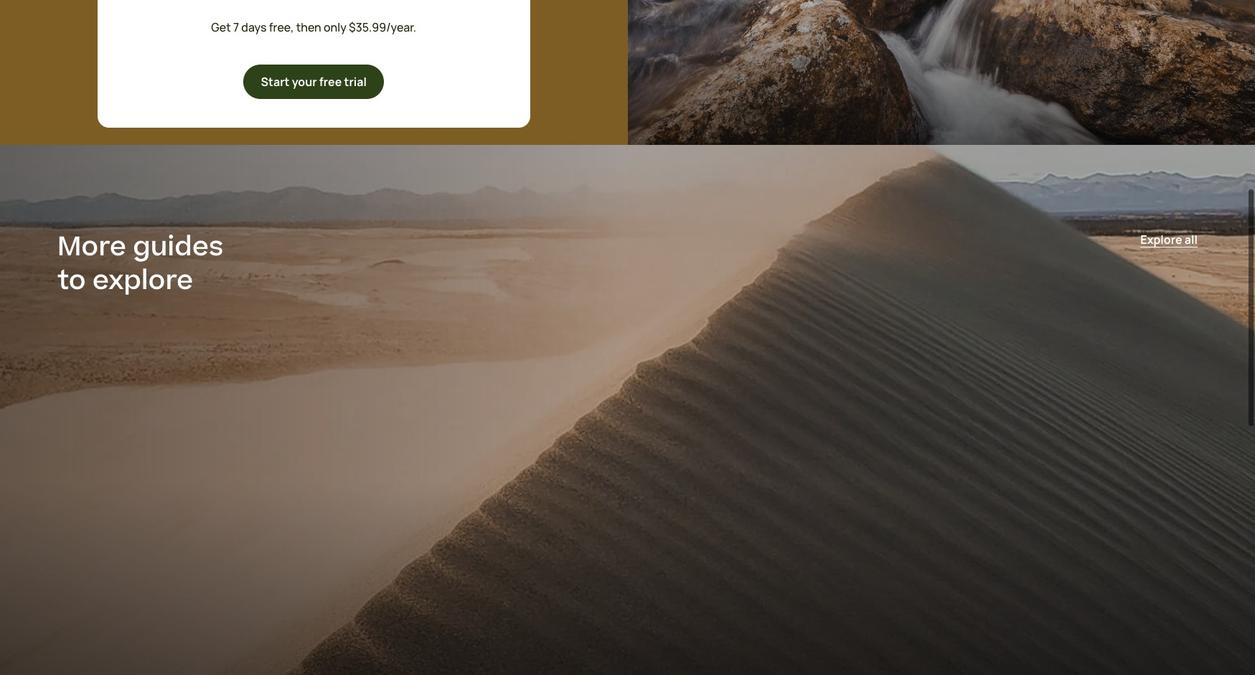 Task type: describe. For each thing, give the bounding box(es) containing it.
your
[[292, 74, 317, 90]]

more
[[57, 228, 126, 266]]

all
[[1185, 232, 1198, 248]]

to
[[57, 262, 86, 300]]

explore
[[1141, 232, 1182, 248]]

explore
[[92, 262, 193, 300]]

free,
[[269, 19, 294, 35]]

trial
[[344, 74, 367, 90]]

free
[[319, 74, 342, 90]]

explore all link
[[1141, 231, 1198, 248]]

get 7 days free, then only $35.99/year.
[[211, 19, 416, 35]]

only
[[324, 19, 347, 35]]

start your free trial button
[[244, 64, 384, 99]]



Task type: vqa. For each thing, say whether or not it's contained in the screenshot.
Trent Hill image
no



Task type: locate. For each thing, give the bounding box(es) containing it.
start
[[261, 74, 290, 90]]

7
[[233, 19, 239, 35]]

then
[[296, 19, 321, 35]]

dialog
[[0, 0, 1255, 675]]

explore all
[[1141, 232, 1198, 248]]

more guides to explore
[[57, 228, 224, 300]]

get
[[211, 19, 231, 35]]

guides
[[133, 228, 224, 266]]

close this dialog image
[[1217, 614, 1232, 628]]

$35.99/year.
[[349, 19, 416, 35]]

start your free trial
[[261, 74, 367, 90]]

days
[[241, 19, 267, 35]]



